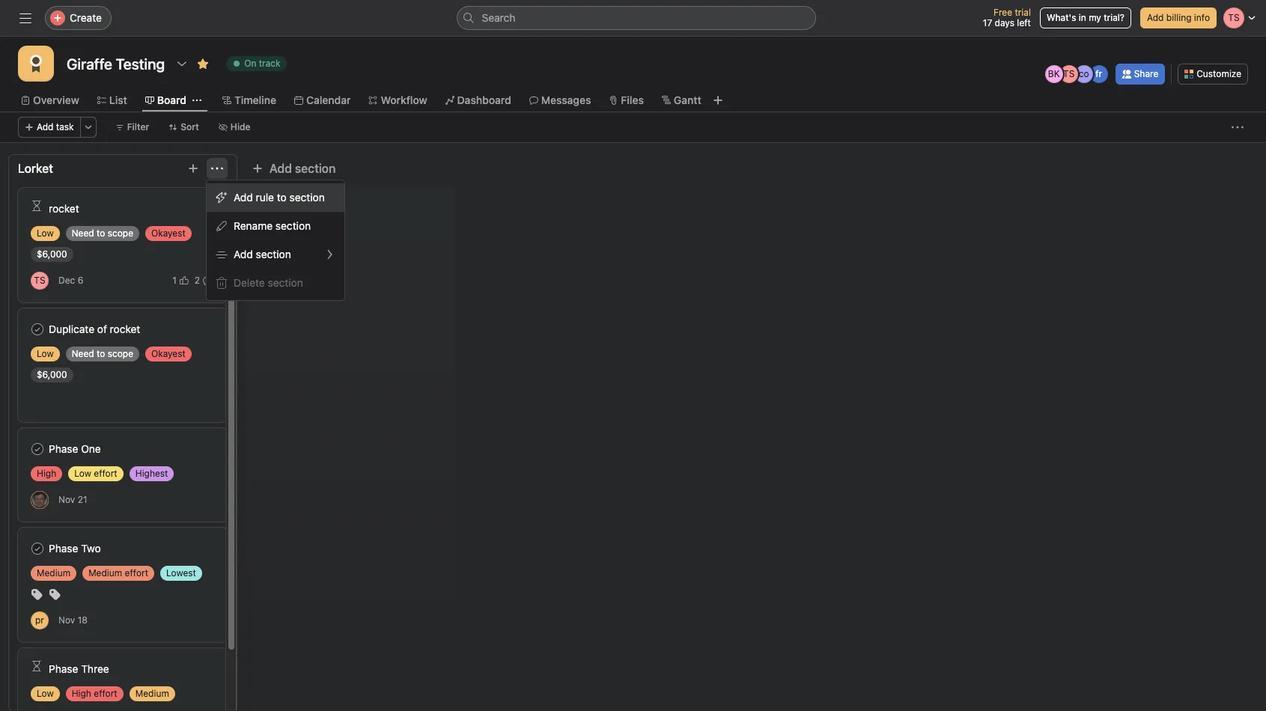 Task type: vqa. For each thing, say whether or not it's contained in the screenshot.
Workflow
yes



Task type: describe. For each thing, give the bounding box(es) containing it.
completed image for duplicate
[[28, 321, 46, 339]]

need for rocket
[[72, 228, 94, 239]]

2 button
[[192, 273, 215, 288]]

left inside free trial 17 days left
[[1017, 17, 1031, 28]]

completed checkbox for phase one
[[28, 440, 46, 458]]

more section actions image
[[211, 163, 223, 175]]

search
[[482, 11, 516, 24]]

overview link
[[21, 92, 79, 109]]

add down add section to left on the top of page
[[372, 276, 391, 289]]

dec 6 button
[[58, 275, 83, 286]]

ja button
[[31, 491, 49, 509]]

delete
[[234, 276, 265, 289]]

low down phase one
[[74, 468, 91, 479]]

add inside 'button'
[[1147, 12, 1164, 23]]

0 vertical spatial ts
[[1064, 68, 1075, 79]]

phase for phase two
[[49, 542, 78, 555]]

on track button
[[220, 53, 293, 74]]

dashboard
[[457, 94, 511, 106]]

okayest for duplicate of rocket
[[151, 348, 186, 360]]

what's in my trial? button
[[1040, 7, 1132, 28]]

duplicate
[[49, 323, 94, 336]]

tab actions image
[[192, 96, 201, 105]]

hide
[[231, 121, 251, 133]]

need to scope for duplicate of rocket
[[72, 348, 133, 360]]

phase three
[[49, 663, 109, 676]]

2 horizontal spatial medium
[[135, 688, 169, 700]]

completed checkbox for duplicate of rocket
[[28, 321, 46, 339]]

billing
[[1167, 12, 1192, 23]]

files link
[[609, 92, 644, 109]]

hide button
[[212, 117, 257, 138]]

21
[[78, 494, 87, 506]]

delete section
[[234, 276, 303, 289]]

files
[[621, 94, 644, 106]]

dependencies image
[[31, 661, 43, 673]]

add left task
[[37, 121, 54, 133]]

pr
[[35, 615, 44, 626]]

low for phase three
[[37, 688, 54, 700]]

task
[[56, 121, 74, 133]]

effort for phase one
[[94, 468, 117, 479]]

phase for phase three
[[49, 663, 78, 676]]

one
[[81, 443, 101, 455]]

nov 18 button
[[58, 615, 88, 626]]

effort for phase two
[[125, 568, 148, 579]]

rename
[[234, 219, 273, 232]]

need to scope for rocket
[[72, 228, 133, 239]]

add rule to section
[[234, 191, 325, 204]]

trial
[[1015, 7, 1031, 18]]

add task
[[37, 121, 74, 133]]

rename section
[[234, 219, 311, 232]]

list
[[109, 94, 127, 106]]

add section to left
[[372, 248, 460, 261]]

right
[[444, 276, 467, 289]]

highest
[[135, 468, 168, 479]]

ja
[[35, 494, 45, 505]]

add billing info button
[[1141, 7, 1217, 28]]

sort button
[[162, 117, 206, 138]]

phase two
[[49, 542, 101, 555]]

dec 6
[[58, 275, 83, 286]]

lorket
[[18, 162, 53, 175]]

18
[[78, 615, 88, 626]]

nov for two
[[58, 615, 75, 626]]

need for duplicate of rocket
[[72, 348, 94, 360]]

scope for duplicate of rocket
[[108, 348, 133, 360]]

section down the add section button
[[290, 191, 325, 204]]

okayest for rocket
[[151, 228, 186, 239]]

dashboard link
[[445, 92, 511, 109]]

1
[[172, 275, 177, 286]]

delete section menu item
[[207, 269, 345, 297]]

add section button
[[246, 155, 342, 182]]

ts inside ts button
[[34, 275, 45, 286]]

track
[[259, 58, 281, 69]]

0 horizontal spatial more actions image
[[84, 123, 93, 132]]

messages link
[[529, 92, 591, 109]]

timeline link
[[222, 92, 276, 109]]

1 horizontal spatial rocket
[[110, 323, 140, 336]]

low effort
[[74, 468, 117, 479]]

overview
[[33, 94, 79, 106]]

customize
[[1197, 68, 1242, 79]]

filter
[[127, 121, 149, 133]]

high effort
[[72, 688, 117, 700]]

pr button
[[31, 612, 49, 630]]

add task image
[[187, 163, 199, 175]]

add section menu item
[[207, 240, 345, 269]]

1 button
[[169, 273, 192, 288]]



Task type: locate. For each thing, give the bounding box(es) containing it.
add tab image
[[712, 94, 724, 106]]

0 vertical spatial completed image
[[28, 321, 46, 339]]

completed image left duplicate on the top of page
[[28, 321, 46, 339]]

0 horizontal spatial high
[[37, 468, 56, 479]]

1 horizontal spatial more actions image
[[1232, 121, 1244, 133]]

section down add rule to section
[[276, 219, 311, 232]]

list link
[[97, 92, 127, 109]]

$6,000 for duplicate of rocket
[[37, 369, 67, 380]]

medium right high effort at the bottom of page
[[135, 688, 169, 700]]

add up delete
[[234, 248, 253, 261]]

what's
[[1047, 12, 1077, 23]]

effort left lowest
[[125, 568, 148, 579]]

info
[[1195, 12, 1210, 23]]

1 nov from the top
[[58, 494, 75, 506]]

my
[[1089, 12, 1102, 23]]

1 vertical spatial completed checkbox
[[28, 440, 46, 458]]

days
[[995, 17, 1015, 28]]

completed image
[[28, 321, 46, 339], [28, 440, 46, 458]]

show options image
[[176, 58, 188, 70]]

low
[[37, 228, 54, 239], [37, 348, 54, 360], [74, 468, 91, 479], [37, 688, 54, 700]]

high up ja
[[37, 468, 56, 479]]

to for add rule to section
[[277, 191, 287, 204]]

nov left 21
[[58, 494, 75, 506]]

completed checkbox left phase one
[[28, 440, 46, 458]]

0 vertical spatial need
[[72, 228, 94, 239]]

2 need to scope from the top
[[72, 348, 133, 360]]

0 horizontal spatial left
[[444, 248, 460, 261]]

workflow link
[[369, 92, 427, 109]]

1 completed image from the top
[[28, 321, 46, 339]]

2 completed image from the top
[[28, 440, 46, 458]]

low down dependencies icon
[[37, 228, 54, 239]]

section up add rule to section
[[295, 162, 336, 175]]

section down rename section
[[256, 248, 291, 261]]

0 vertical spatial phase
[[49, 443, 78, 455]]

medium down completed icon
[[37, 568, 71, 579]]

left up right
[[444, 248, 460, 261]]

high
[[37, 468, 56, 479], [72, 688, 91, 700]]

remove from starred image
[[197, 58, 209, 70]]

1 need to scope from the top
[[72, 228, 133, 239]]

2 okayest from the top
[[151, 348, 186, 360]]

trial?
[[1104, 12, 1125, 23]]

1 vertical spatial effort
[[125, 568, 148, 579]]

2 need from the top
[[72, 348, 94, 360]]

section
[[295, 162, 336, 175], [290, 191, 325, 204], [276, 219, 311, 232], [256, 248, 291, 261], [394, 248, 429, 261], [268, 276, 303, 289], [394, 276, 429, 289]]

ribbon image
[[27, 55, 45, 73]]

on
[[244, 58, 256, 69]]

0 vertical spatial rocket
[[49, 202, 79, 215]]

2 scope from the top
[[108, 348, 133, 360]]

1 okayest from the top
[[151, 228, 186, 239]]

2 vertical spatial completed checkbox
[[28, 540, 46, 558]]

17
[[983, 17, 993, 28]]

medium down "two"
[[88, 568, 122, 579]]

ts right bk
[[1064, 68, 1075, 79]]

1 vertical spatial high
[[72, 688, 91, 700]]

high down phase three
[[72, 688, 91, 700]]

1 horizontal spatial left
[[1017, 17, 1031, 28]]

1 vertical spatial rocket
[[110, 323, 140, 336]]

add
[[1147, 12, 1164, 23], [37, 121, 54, 133], [270, 162, 292, 175], [234, 191, 253, 204], [234, 248, 253, 261], [372, 248, 391, 261], [372, 276, 391, 289]]

completed checkbox left duplicate on the top of page
[[28, 321, 46, 339]]

phase for phase one
[[49, 443, 78, 455]]

add up "add section to right"
[[372, 248, 391, 261]]

lowest
[[166, 568, 196, 579]]

medium effort
[[88, 568, 148, 579]]

dec
[[58, 275, 75, 286]]

0 vertical spatial completed checkbox
[[28, 321, 46, 339]]

add section up delete section
[[234, 248, 291, 261]]

1 vertical spatial nov
[[58, 615, 75, 626]]

completed image for phase
[[28, 440, 46, 458]]

of
[[97, 323, 107, 336]]

create button
[[45, 6, 112, 30]]

add section up add rule to section
[[270, 162, 336, 175]]

filter button
[[108, 117, 156, 138]]

sort
[[181, 121, 199, 133]]

left
[[1017, 17, 1031, 28], [444, 248, 460, 261]]

ts
[[1064, 68, 1075, 79], [34, 275, 45, 286]]

scope for rocket
[[108, 228, 133, 239]]

low for rocket
[[37, 228, 54, 239]]

ts button
[[31, 272, 49, 289]]

expand sidebar image
[[19, 12, 31, 24]]

None text field
[[63, 50, 169, 77]]

add billing info
[[1147, 12, 1210, 23]]

need to scope up 6 at the left top of the page
[[72, 228, 133, 239]]

medium
[[37, 568, 71, 579], [88, 568, 122, 579], [135, 688, 169, 700]]

add inside menu item
[[234, 248, 253, 261]]

free
[[994, 7, 1013, 18]]

1 completed checkbox from the top
[[28, 321, 46, 339]]

0 vertical spatial need to scope
[[72, 228, 133, 239]]

free trial 17 days left
[[983, 7, 1031, 28]]

1 vertical spatial need
[[72, 348, 94, 360]]

to
[[277, 191, 287, 204], [97, 228, 105, 239], [432, 248, 442, 261], [432, 276, 442, 289], [97, 348, 105, 360]]

completed image left phase one
[[28, 440, 46, 458]]

0 vertical spatial add section
[[270, 162, 336, 175]]

2 vertical spatial effort
[[94, 688, 117, 700]]

need down duplicate on the top of page
[[72, 348, 94, 360]]

what's in my trial?
[[1047, 12, 1125, 23]]

completed checkbox left phase two
[[28, 540, 46, 558]]

rocket right dependencies icon
[[49, 202, 79, 215]]

two
[[81, 542, 101, 555]]

nov
[[58, 494, 75, 506], [58, 615, 75, 626]]

completed image
[[28, 540, 46, 558]]

search button
[[457, 6, 816, 30]]

1 vertical spatial scope
[[108, 348, 133, 360]]

$6,000
[[37, 249, 67, 260], [37, 369, 67, 380]]

in
[[1079, 12, 1087, 23]]

1 $6,000 from the top
[[37, 249, 67, 260]]

ts left dec
[[34, 275, 45, 286]]

add section to right
[[372, 276, 467, 289]]

1 need from the top
[[72, 228, 94, 239]]

2 vertical spatial phase
[[49, 663, 78, 676]]

nov 21
[[58, 494, 87, 506]]

more actions image
[[1232, 121, 1244, 133], [84, 123, 93, 132]]

low down dependencies image
[[37, 688, 54, 700]]

add up add rule to section
[[270, 162, 292, 175]]

nov 21 button
[[58, 494, 87, 506]]

add section
[[270, 162, 336, 175], [234, 248, 291, 261]]

to for add section to left
[[432, 248, 442, 261]]

rocket right "of"
[[110, 323, 140, 336]]

okayest up 1 at the top left of the page
[[151, 228, 186, 239]]

0 vertical spatial okayest
[[151, 228, 186, 239]]

scope
[[108, 228, 133, 239], [108, 348, 133, 360]]

share
[[1135, 68, 1159, 79]]

phase right dependencies image
[[49, 663, 78, 676]]

gantt link
[[662, 92, 702, 109]]

add section inside add section menu item
[[234, 248, 291, 261]]

1 scope from the top
[[108, 228, 133, 239]]

0 horizontal spatial rocket
[[49, 202, 79, 215]]

nov for one
[[58, 494, 75, 506]]

three
[[81, 663, 109, 676]]

add task button
[[18, 117, 81, 138]]

co
[[1079, 68, 1090, 79]]

high for high
[[37, 468, 56, 479]]

duplicate of rocket
[[49, 323, 140, 336]]

more actions image right task
[[84, 123, 93, 132]]

add left rule
[[234, 191, 253, 204]]

effort
[[94, 468, 117, 479], [125, 568, 148, 579], [94, 688, 117, 700]]

fr
[[1096, 68, 1103, 79]]

0 vertical spatial scope
[[108, 228, 133, 239]]

3 completed checkbox from the top
[[28, 540, 46, 558]]

calendar link
[[294, 92, 351, 109]]

bk
[[1048, 68, 1060, 79]]

need to scope down "of"
[[72, 348, 133, 360]]

1 vertical spatial add section
[[234, 248, 291, 261]]

calendar
[[306, 94, 351, 106]]

0 vertical spatial effort
[[94, 468, 117, 479]]

0 vertical spatial high
[[37, 468, 56, 479]]

search list box
[[457, 6, 816, 30]]

1 vertical spatial phase
[[49, 542, 78, 555]]

board link
[[145, 92, 187, 109]]

to for add section to right
[[432, 276, 442, 289]]

phase left one
[[49, 443, 78, 455]]

dependencies image
[[31, 200, 43, 212]]

1 phase from the top
[[49, 443, 78, 455]]

1 vertical spatial completed image
[[28, 440, 46, 458]]

share button
[[1116, 64, 1166, 85]]

customize button
[[1178, 64, 1249, 85]]

okayest down 1 at the top left of the page
[[151, 348, 186, 360]]

1 horizontal spatial medium
[[88, 568, 122, 579]]

2 $6,000 from the top
[[37, 369, 67, 380]]

phase
[[49, 443, 78, 455], [49, 542, 78, 555], [49, 663, 78, 676]]

$6,000 for rocket
[[37, 249, 67, 260]]

need
[[72, 228, 94, 239], [72, 348, 94, 360]]

workflow
[[381, 94, 427, 106]]

completed checkbox for phase two
[[28, 540, 46, 558]]

messages
[[541, 94, 591, 106]]

0 horizontal spatial medium
[[37, 568, 71, 579]]

0 horizontal spatial ts
[[34, 275, 45, 286]]

1 vertical spatial left
[[444, 248, 460, 261]]

1 vertical spatial okayest
[[151, 348, 186, 360]]

1 vertical spatial need to scope
[[72, 348, 133, 360]]

phase right completed icon
[[49, 542, 78, 555]]

0 vertical spatial nov
[[58, 494, 75, 506]]

6
[[78, 275, 83, 286]]

1 horizontal spatial high
[[72, 688, 91, 700]]

section down add section menu item
[[268, 276, 303, 289]]

0 vertical spatial $6,000
[[37, 249, 67, 260]]

effort for phase three
[[94, 688, 117, 700]]

gantt
[[674, 94, 702, 106]]

rocket
[[49, 202, 79, 215], [110, 323, 140, 336]]

2
[[195, 275, 200, 286]]

need up 6 at the left top of the page
[[72, 228, 94, 239]]

section down add section to left on the top of page
[[394, 276, 429, 289]]

low for duplicate of rocket
[[37, 348, 54, 360]]

section up "add section to right"
[[394, 248, 429, 261]]

nov left the '18'
[[58, 615, 75, 626]]

low down duplicate on the top of page
[[37, 348, 54, 360]]

left right days
[[1017, 17, 1031, 28]]

timeline
[[234, 94, 276, 106]]

effort down one
[[94, 468, 117, 479]]

$6,000 down duplicate on the top of page
[[37, 369, 67, 380]]

$6,000 up ts button
[[37, 249, 67, 260]]

more actions image down customize
[[1232, 121, 1244, 133]]

phase one
[[49, 443, 101, 455]]

2 nov from the top
[[58, 615, 75, 626]]

1 vertical spatial ts
[[34, 275, 45, 286]]

board
[[157, 94, 187, 106]]

3 phase from the top
[[49, 663, 78, 676]]

1 vertical spatial $6,000
[[37, 369, 67, 380]]

effort down three
[[94, 688, 117, 700]]

0 vertical spatial left
[[1017, 17, 1031, 28]]

section inside button
[[295, 162, 336, 175]]

add left billing
[[1147, 12, 1164, 23]]

okayest
[[151, 228, 186, 239], [151, 348, 186, 360]]

add section inside the add section button
[[270, 162, 336, 175]]

2 phase from the top
[[49, 542, 78, 555]]

create
[[70, 11, 102, 24]]

2 completed checkbox from the top
[[28, 440, 46, 458]]

need to scope
[[72, 228, 133, 239], [72, 348, 133, 360]]

Completed checkbox
[[28, 321, 46, 339], [28, 440, 46, 458], [28, 540, 46, 558]]

on track
[[244, 58, 281, 69]]

1 horizontal spatial ts
[[1064, 68, 1075, 79]]

high for high effort
[[72, 688, 91, 700]]



